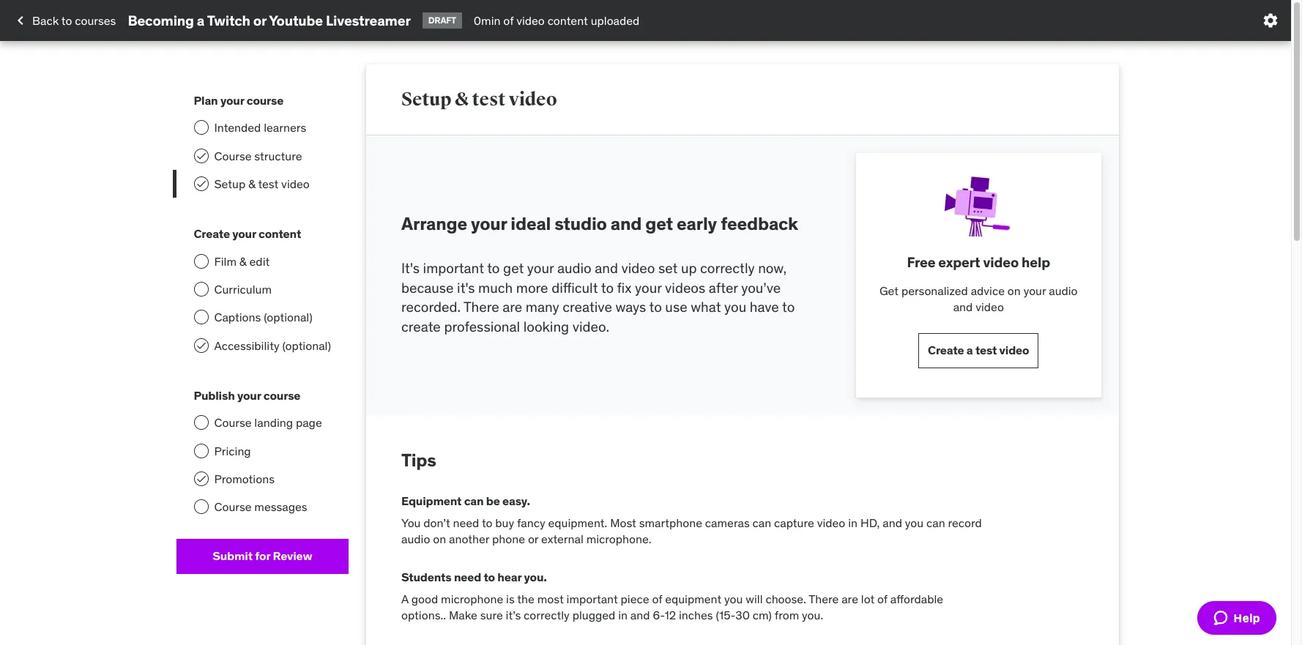 Task type: locate. For each thing, give the bounding box(es) containing it.
completed element left promotions
[[194, 472, 208, 486]]

1 vertical spatial correctly
[[524, 608, 570, 622]]

and down advice
[[953, 300, 973, 314]]

courses
[[75, 13, 116, 28]]

and right hd,
[[883, 515, 902, 530]]

0 vertical spatial correctly
[[700, 259, 755, 277]]

back
[[32, 13, 59, 28]]

1 vertical spatial setup & test video
[[214, 176, 310, 191]]

are left lot
[[842, 591, 858, 606]]

2 vertical spatial &
[[239, 254, 247, 268]]

1 vertical spatial a
[[967, 343, 973, 357]]

and inside students need to hear you. a good microphone is the most important piece of equipment you will choose. there are lot of affordable options.. make sure it's correctly plugged in and 6-12 inches (15-30 cm) from you.
[[630, 608, 650, 622]]

incomplete image for pricing
[[194, 444, 208, 458]]

completed image
[[195, 150, 207, 162], [195, 340, 207, 351]]

you've
[[741, 279, 781, 296]]

0 vertical spatial need
[[453, 515, 479, 530]]

plan
[[194, 93, 218, 108]]

1 horizontal spatial you.
[[802, 608, 823, 622]]

completed element inside "promotions" link
[[194, 472, 208, 486]]

4 incomplete image from the top
[[194, 444, 208, 458]]

and down piece
[[630, 608, 650, 622]]

of right 0min
[[503, 13, 514, 28]]

need up microphone
[[454, 570, 481, 585]]

can left the be at the bottom
[[464, 494, 484, 509]]

1 horizontal spatial &
[[248, 176, 256, 191]]

2 incomplete image from the top
[[194, 415, 208, 430]]

your right plan
[[220, 93, 244, 108]]

correctly inside students need to hear you. a good microphone is the most important piece of equipment you will choose. there are lot of affordable options.. make sure it's correctly plugged in and 6-12 inches (15-30 cm) from you.
[[524, 608, 570, 622]]

looking
[[523, 318, 569, 335]]

incomplete image left "course messages"
[[194, 500, 208, 514]]

audio
[[557, 259, 592, 277], [1049, 283, 1078, 298], [401, 532, 430, 546]]

completed element inside setup & test video link
[[194, 176, 208, 191]]

on down don't
[[433, 532, 446, 546]]

equipment.
[[548, 515, 607, 530]]

smartphone
[[639, 515, 702, 530]]

or inside equipment can be easy. you don't need to buy fancy equipment. most smartphone cameras can capture video in hd, and you can record audio on another phone or external microphone.
[[528, 532, 538, 546]]

setup
[[401, 88, 452, 110], [214, 176, 245, 191]]

recorded.
[[401, 298, 461, 316]]

0 vertical spatial you
[[724, 298, 746, 316]]

incomplete image
[[194, 254, 208, 268], [194, 282, 208, 297], [194, 310, 208, 325], [194, 444, 208, 458]]

completed image for accessibility (optional)
[[195, 340, 207, 351]]

ideal
[[511, 213, 551, 235]]

audio for studio
[[557, 259, 592, 277]]

0 horizontal spatial setup & test video
[[214, 176, 310, 191]]

expert
[[938, 253, 980, 271]]

0 horizontal spatial important
[[423, 259, 484, 277]]

intended learners
[[214, 120, 306, 135]]

it's important to get your audio and video set up correctly now, because it's much more difficult to fix your videos after you've recorded. there are many creative ways to use what you have to create professional looking video.
[[401, 259, 795, 335]]

1 completed image from the top
[[195, 178, 207, 190]]

you up (15- on the right bottom
[[724, 591, 743, 606]]

completed element inside 'course structure' link
[[194, 148, 208, 163]]

or right twitch in the left of the page
[[253, 11, 266, 29]]

there up professional
[[464, 298, 499, 316]]

course messages
[[214, 500, 307, 514]]

1 incomplete image from the top
[[194, 120, 208, 135]]

page
[[296, 415, 322, 430]]

1 vertical spatial you.
[[802, 608, 823, 622]]

0 horizontal spatial audio
[[401, 532, 430, 546]]

1 vertical spatial get
[[503, 259, 524, 277]]

1 horizontal spatial setup
[[401, 88, 452, 110]]

early
[[677, 213, 717, 235]]

0 vertical spatial completed image
[[195, 178, 207, 190]]

1 completed element from the top
[[194, 148, 208, 163]]

lot
[[861, 591, 875, 606]]

0 vertical spatial course
[[214, 148, 252, 163]]

are down much
[[503, 298, 522, 316]]

videos
[[665, 279, 706, 296]]

or down fancy
[[528, 532, 538, 546]]

0min
[[474, 13, 501, 28]]

to left "hear"
[[484, 570, 495, 585]]

submit
[[213, 549, 253, 563]]

2 vertical spatial incomplete image
[[194, 500, 208, 514]]

0 horizontal spatial there
[[464, 298, 499, 316]]

there
[[464, 298, 499, 316], [809, 591, 839, 606]]

audio up difficult
[[557, 259, 592, 277]]

you inside equipment can be easy. you don't need to buy fancy equipment. most smartphone cameras can capture video in hd, and you can record audio on another phone or external microphone.
[[905, 515, 924, 530]]

of
[[503, 13, 514, 28], [652, 591, 662, 606], [877, 591, 888, 606]]

1 horizontal spatial important
[[567, 591, 618, 606]]

a
[[197, 11, 205, 29], [967, 343, 973, 357]]

landing
[[254, 415, 293, 430]]

or
[[253, 11, 266, 29], [528, 532, 538, 546]]

1 vertical spatial you
[[905, 515, 924, 530]]

your right fix
[[635, 279, 662, 296]]

create
[[194, 227, 230, 241], [928, 343, 964, 357]]

completed image for promotions
[[195, 473, 207, 485]]

incomplete image for course messages
[[194, 500, 208, 514]]

(optional) up accessibility (optional)
[[264, 310, 313, 325]]

cm)
[[753, 608, 772, 622]]

you down after
[[724, 298, 746, 316]]

fix
[[617, 279, 632, 296]]

studio
[[555, 213, 607, 235]]

0 vertical spatial audio
[[557, 259, 592, 277]]

content
[[548, 13, 588, 28], [259, 227, 301, 241]]

course structure
[[214, 148, 302, 163]]

after
[[709, 279, 738, 296]]

2 vertical spatial test
[[975, 343, 997, 357]]

1 vertical spatial create
[[928, 343, 964, 357]]

course for publish your course
[[264, 388, 300, 403]]

your inside get personalized advice on your audio and video
[[1024, 283, 1046, 298]]

use
[[665, 298, 687, 316]]

completed element
[[194, 148, 208, 163], [194, 176, 208, 191], [194, 338, 208, 353], [194, 472, 208, 486]]

3 course from the top
[[214, 500, 252, 514]]

incomplete image inside pricing link
[[194, 444, 208, 458]]

your left ideal
[[471, 213, 507, 235]]

a for twitch
[[197, 11, 205, 29]]

2 vertical spatial audio
[[401, 532, 430, 546]]

for
[[255, 549, 270, 563]]

medium image
[[12, 12, 29, 29]]

course settings image
[[1262, 12, 1280, 29]]

0 horizontal spatial correctly
[[524, 608, 570, 622]]

can left "capture"
[[753, 515, 771, 530]]

content up film & edit link
[[259, 227, 301, 241]]

2 vertical spatial course
[[214, 500, 252, 514]]

completed image left accessibility
[[195, 340, 207, 351]]

2 horizontal spatial test
[[975, 343, 997, 357]]

1 horizontal spatial are
[[842, 591, 858, 606]]

get
[[880, 283, 899, 298]]

important up "it's"
[[423, 259, 484, 277]]

1 incomplete image from the top
[[194, 254, 208, 268]]

4 completed element from the top
[[194, 472, 208, 486]]

content left uploaded
[[548, 13, 588, 28]]

need up another at left bottom
[[453, 515, 479, 530]]

course landing page
[[214, 415, 322, 430]]

1 horizontal spatial or
[[528, 532, 538, 546]]

setup & test video link
[[176, 170, 349, 198]]

a down get personalized advice on your audio and video
[[967, 343, 973, 357]]

3 completed element from the top
[[194, 338, 208, 353]]

0 horizontal spatial get
[[503, 259, 524, 277]]

incomplete image
[[194, 120, 208, 135], [194, 415, 208, 430], [194, 500, 208, 514]]

1 vertical spatial content
[[259, 227, 301, 241]]

(optional)
[[264, 310, 313, 325], [282, 338, 331, 353]]

incomplete image inside film & edit link
[[194, 254, 208, 268]]

in left hd,
[[848, 515, 858, 530]]

0 horizontal spatial are
[[503, 298, 522, 316]]

1 vertical spatial important
[[567, 591, 618, 606]]

1 horizontal spatial content
[[548, 13, 588, 28]]

1 vertical spatial course
[[264, 388, 300, 403]]

1 vertical spatial or
[[528, 532, 538, 546]]

have
[[750, 298, 779, 316]]

to inside students need to hear you. a good microphone is the most important piece of equipment you will choose. there are lot of affordable options.. make sure it's correctly plugged in and 6-12 inches (15-30 cm) from you.
[[484, 570, 495, 585]]

incomplete image inside captions (optional) link
[[194, 310, 208, 325]]

1 course from the top
[[214, 148, 252, 163]]

0 horizontal spatial you.
[[524, 570, 547, 585]]

& for film & edit link
[[239, 254, 247, 268]]

important inside students need to hear you. a good microphone is the most important piece of equipment you will choose. there are lot of affordable options.. make sure it's correctly plugged in and 6-12 inches (15-30 cm) from you.
[[567, 591, 618, 606]]

hd,
[[860, 515, 880, 530]]

1 horizontal spatial there
[[809, 591, 839, 606]]

hear
[[498, 570, 522, 585]]

0 vertical spatial you.
[[524, 570, 547, 585]]

of right lot
[[877, 591, 888, 606]]

good
[[411, 591, 438, 606]]

to up much
[[487, 259, 500, 277]]

curriculum link
[[176, 275, 349, 303]]

submit for review button
[[176, 539, 349, 574]]

incomplete image down publish at the left bottom of the page
[[194, 415, 208, 430]]

0 vertical spatial incomplete image
[[194, 120, 208, 135]]

0 vertical spatial a
[[197, 11, 205, 29]]

professional
[[444, 318, 520, 335]]

1 vertical spatial in
[[618, 608, 628, 622]]

you. up the at the bottom
[[524, 570, 547, 585]]

0 vertical spatial are
[[503, 298, 522, 316]]

2 completed image from the top
[[195, 473, 207, 485]]

1 vertical spatial completed image
[[195, 340, 207, 351]]

arrange
[[401, 213, 467, 235]]

audio inside get personalized advice on your audio and video
[[1049, 283, 1078, 298]]

personalized
[[902, 283, 968, 298]]

1 horizontal spatial setup & test video
[[401, 88, 557, 110]]

incomplete image left the captions
[[194, 310, 208, 325]]

incomplete image left curriculum at the top of the page
[[194, 282, 208, 297]]

in inside equipment can be easy. you don't need to buy fancy equipment. most smartphone cameras can capture video in hd, and you can record audio on another phone or external microphone.
[[848, 515, 858, 530]]

test
[[472, 88, 505, 110], [258, 176, 278, 191], [975, 343, 997, 357]]

on right advice
[[1008, 283, 1021, 298]]

more
[[516, 279, 548, 296]]

completed image inside accessibility (optional) link
[[195, 340, 207, 351]]

can left 'record'
[[927, 515, 945, 530]]

you right hd,
[[905, 515, 924, 530]]

0 horizontal spatial test
[[258, 176, 278, 191]]

uploaded
[[591, 13, 640, 28]]

& inside setup & test video link
[[248, 176, 256, 191]]

1 vertical spatial need
[[454, 570, 481, 585]]

there inside it's important to get your audio and video set up correctly now, because it's much more difficult to fix your videos after you've recorded. there are many creative ways to use what you have to create professional looking video.
[[464, 298, 499, 316]]

you.
[[524, 570, 547, 585], [802, 608, 823, 622]]

capture
[[774, 515, 814, 530]]

correctly
[[700, 259, 755, 277], [524, 608, 570, 622]]

2 course from the top
[[214, 415, 252, 430]]

(15-
[[716, 608, 736, 622]]

1 vertical spatial setup
[[214, 176, 245, 191]]

0 vertical spatial on
[[1008, 283, 1021, 298]]

1 horizontal spatial test
[[472, 88, 505, 110]]

captions (optional)
[[214, 310, 313, 325]]

3 incomplete image from the top
[[194, 500, 208, 514]]

course down "intended"
[[214, 148, 252, 163]]

2 horizontal spatial audio
[[1049, 283, 1078, 298]]

completed element down plan
[[194, 148, 208, 163]]

create a test video link
[[919, 333, 1039, 368]]

0 horizontal spatial create
[[194, 227, 230, 241]]

your
[[220, 93, 244, 108], [471, 213, 507, 235], [232, 227, 256, 241], [527, 259, 554, 277], [635, 279, 662, 296], [1024, 283, 1046, 298], [237, 388, 261, 403]]

video.
[[573, 318, 609, 335]]

0 horizontal spatial in
[[618, 608, 628, 622]]

completed element left accessibility
[[194, 338, 208, 353]]

course structure link
[[176, 142, 349, 170]]

1 vertical spatial completed image
[[195, 473, 207, 485]]

completed image inside "promotions" link
[[195, 473, 207, 485]]

promotions
[[214, 472, 275, 486]]

of up 6-
[[652, 591, 662, 606]]

incomplete image left film
[[194, 254, 208, 268]]

completed element for accessibility
[[194, 338, 208, 353]]

1 vertical spatial incomplete image
[[194, 415, 208, 430]]

are inside it's important to get your audio and video set up correctly now, because it's much more difficult to fix your videos after you've recorded. there are many creative ways to use what you have to create professional looking video.
[[503, 298, 522, 316]]

completed element inside accessibility (optional) link
[[194, 338, 208, 353]]

setup & test video
[[401, 88, 557, 110], [214, 176, 310, 191]]

0 vertical spatial completed image
[[195, 150, 207, 162]]

completed image
[[195, 178, 207, 190], [195, 473, 207, 485]]

1 vertical spatial there
[[809, 591, 839, 606]]

2 incomplete image from the top
[[194, 282, 208, 297]]

1 horizontal spatial get
[[645, 213, 673, 235]]

create down "personalized"
[[928, 343, 964, 357]]

create up film
[[194, 227, 230, 241]]

0 vertical spatial create
[[194, 227, 230, 241]]

3 incomplete image from the top
[[194, 310, 208, 325]]

to left buy
[[482, 515, 493, 530]]

create for create your content
[[194, 227, 230, 241]]

a left twitch in the left of the page
[[197, 11, 205, 29]]

0 horizontal spatial can
[[464, 494, 484, 509]]

make
[[449, 608, 477, 622]]

incomplete image inside 'intended learners' link
[[194, 120, 208, 135]]

2 completed element from the top
[[194, 176, 208, 191]]

incomplete image for intended learners
[[194, 120, 208, 135]]

to left use
[[649, 298, 662, 316]]

structure
[[254, 148, 302, 163]]

0 vertical spatial important
[[423, 259, 484, 277]]

0 horizontal spatial &
[[239, 254, 247, 268]]

phone
[[492, 532, 525, 546]]

1 vertical spatial &
[[248, 176, 256, 191]]

0 horizontal spatial on
[[433, 532, 446, 546]]

students need to hear you. a good microphone is the most important piece of equipment you will choose. there are lot of affordable options.. make sure it's correctly plugged in and 6-12 inches (15-30 cm) from you.
[[401, 570, 943, 622]]

1 vertical spatial are
[[842, 591, 858, 606]]

2 vertical spatial you
[[724, 591, 743, 606]]

completed image inside setup & test video link
[[195, 178, 207, 190]]

a
[[401, 591, 409, 606]]

course for plan your course
[[247, 93, 284, 108]]

in
[[848, 515, 858, 530], [618, 608, 628, 622]]

completed image down plan
[[195, 150, 207, 162]]

audio down "help"
[[1049, 283, 1078, 298]]

1 horizontal spatial on
[[1008, 283, 1021, 298]]

0 vertical spatial (optional)
[[264, 310, 313, 325]]

correctly down most
[[524, 608, 570, 622]]

course down promotions
[[214, 500, 252, 514]]

incomplete image left pricing
[[194, 444, 208, 458]]

and
[[611, 213, 642, 235], [595, 259, 618, 277], [953, 300, 973, 314], [883, 515, 902, 530], [630, 608, 650, 622]]

completed image left promotions
[[195, 473, 207, 485]]

correctly up after
[[700, 259, 755, 277]]

1 horizontal spatial in
[[848, 515, 858, 530]]

incomplete image for captions (optional)
[[194, 310, 208, 325]]

course up landing
[[264, 388, 300, 403]]

0 vertical spatial or
[[253, 11, 266, 29]]

1 vertical spatial course
[[214, 415, 252, 430]]

affordable
[[890, 591, 943, 606]]

completed image inside 'course structure' link
[[195, 150, 207, 162]]

audio inside it's important to get your audio and video set up correctly now, because it's much more difficult to fix your videos after you've recorded. there are many creative ways to use what you have to create professional looking video.
[[557, 259, 592, 277]]

advice
[[971, 283, 1005, 298]]

and up fix
[[595, 259, 618, 277]]

1 horizontal spatial create
[[928, 343, 964, 357]]

course up 'intended learners' link
[[247, 93, 284, 108]]

get left early
[[645, 213, 673, 235]]

be
[[486, 494, 500, 509]]

1 horizontal spatial a
[[967, 343, 973, 357]]

2 horizontal spatial &
[[455, 88, 469, 110]]

incomplete image inside course landing page link
[[194, 415, 208, 430]]

your down "help"
[[1024, 283, 1046, 298]]

to right "have"
[[782, 298, 795, 316]]

important up plugged
[[567, 591, 618, 606]]

audio inside equipment can be easy. you don't need to buy fancy equipment. most smartphone cameras can capture video in hd, and you can record audio on another phone or external microphone.
[[401, 532, 430, 546]]

& inside film & edit link
[[239, 254, 247, 268]]

and inside it's important to get your audio and video set up correctly now, because it's much more difficult to fix your videos after you've recorded. there are many creative ways to use what you have to create professional looking video.
[[595, 259, 618, 277]]

course up pricing
[[214, 415, 252, 430]]

0 horizontal spatial a
[[197, 11, 205, 29]]

incomplete image inside 'curriculum' link
[[194, 282, 208, 297]]

1 horizontal spatial correctly
[[700, 259, 755, 277]]

incomplete image down plan
[[194, 120, 208, 135]]

1 vertical spatial (optional)
[[282, 338, 331, 353]]

0 vertical spatial setup
[[401, 88, 452, 110]]

external
[[541, 532, 584, 546]]

(optional) down captions (optional)
[[282, 338, 331, 353]]

1 vertical spatial on
[[433, 532, 446, 546]]

0 vertical spatial in
[[848, 515, 858, 530]]

there right choose.
[[809, 591, 839, 606]]

get up much
[[503, 259, 524, 277]]

completed element down 'course structure' link
[[194, 176, 208, 191]]

0 vertical spatial course
[[247, 93, 284, 108]]

audio down the you at the bottom left of the page
[[401, 532, 430, 546]]

incomplete image for course landing page
[[194, 415, 208, 430]]

1 horizontal spatial audio
[[557, 259, 592, 277]]

1 vertical spatial audio
[[1049, 283, 1078, 298]]

0 vertical spatial there
[[464, 298, 499, 316]]

2 completed image from the top
[[195, 340, 207, 351]]

most
[[537, 591, 564, 606]]

1 completed image from the top
[[195, 150, 207, 162]]

1 vertical spatial test
[[258, 176, 278, 191]]

completed image down 'course structure' link
[[195, 178, 207, 190]]

incomplete image inside course messages link
[[194, 500, 208, 514]]

in down piece
[[618, 608, 628, 622]]

you. right "from"
[[802, 608, 823, 622]]



Task type: vqa. For each thing, say whether or not it's contained in the screenshot.
FEATURED
no



Task type: describe. For each thing, give the bounding box(es) containing it.
up
[[681, 259, 697, 277]]

0 vertical spatial setup & test video
[[401, 88, 557, 110]]

review
[[273, 549, 312, 563]]

from
[[775, 608, 799, 622]]

2 horizontal spatial of
[[877, 591, 888, 606]]

draft
[[428, 14, 456, 25]]

2 horizontal spatial can
[[927, 515, 945, 530]]

on inside equipment can be easy. you don't need to buy fancy equipment. most smartphone cameras can capture video in hd, and you can record audio on another phone or external microphone.
[[433, 532, 446, 546]]

in inside students need to hear you. a good microphone is the most important piece of equipment you will choose. there are lot of affordable options.. make sure it's correctly plugged in and 6-12 inches (15-30 cm) from you.
[[618, 608, 628, 622]]

what
[[691, 298, 721, 316]]

are inside students need to hear you. a good microphone is the most important piece of equipment you will choose. there are lot of affordable options.. make sure it's correctly plugged in and 6-12 inches (15-30 cm) from you.
[[842, 591, 858, 606]]

create for create a test video
[[928, 343, 964, 357]]

important inside it's important to get your audio and video set up correctly now, because it's much more difficult to fix your videos after you've recorded. there are many creative ways to use what you have to create professional looking video.
[[423, 259, 484, 277]]

accessibility
[[214, 338, 279, 353]]

to right back
[[61, 13, 72, 28]]

microphone
[[441, 591, 503, 606]]

fancy
[[517, 515, 545, 530]]

get inside it's important to get your audio and video set up correctly now, because it's much more difficult to fix your videos after you've recorded. there are many creative ways to use what you have to create professional looking video.
[[503, 259, 524, 277]]

need inside students need to hear you. a good microphone is the most important piece of equipment you will choose. there are lot of affordable options.. make sure it's correctly plugged in and 6-12 inches (15-30 cm) from you.
[[454, 570, 481, 585]]

0 horizontal spatial or
[[253, 11, 266, 29]]

becoming a twitch or youtube livestreamer
[[128, 11, 411, 29]]

film
[[214, 254, 237, 268]]

pricing
[[214, 444, 251, 458]]

publish
[[194, 388, 235, 403]]

another
[[449, 532, 489, 546]]

course for course landing page
[[214, 415, 252, 430]]

on inside get personalized advice on your audio and video
[[1008, 283, 1021, 298]]

video inside equipment can be easy. you don't need to buy fancy equipment. most smartphone cameras can capture video in hd, and you can record audio on another phone or external microphone.
[[817, 515, 845, 530]]

course for course structure
[[214, 148, 252, 163]]

twitch
[[207, 11, 250, 29]]

to left fix
[[601, 279, 614, 296]]

you
[[401, 515, 421, 530]]

options..
[[401, 608, 446, 622]]

free expert video help
[[907, 253, 1050, 271]]

captions (optional) link
[[176, 303, 349, 332]]

correctly inside it's important to get your audio and video set up correctly now, because it's much more difficult to fix your videos after you've recorded. there are many creative ways to use what you have to create professional looking video.
[[700, 259, 755, 277]]

there inside students need to hear you. a good microphone is the most important piece of equipment you will choose. there are lot of affordable options.. make sure it's correctly plugged in and 6-12 inches (15-30 cm) from you.
[[809, 591, 839, 606]]

pricing link
[[176, 437, 349, 465]]

you inside it's important to get your audio and video set up correctly now, because it's much more difficult to fix your videos after you've recorded. there are many creative ways to use what you have to create professional looking video.
[[724, 298, 746, 316]]

0 horizontal spatial of
[[503, 13, 514, 28]]

0 vertical spatial test
[[472, 88, 505, 110]]

creative
[[563, 298, 612, 316]]

help
[[1022, 253, 1050, 271]]

0 horizontal spatial content
[[259, 227, 301, 241]]

to inside equipment can be easy. you don't need to buy fancy equipment. most smartphone cameras can capture video in hd, and you can record audio on another phone or external microphone.
[[482, 515, 493, 530]]

equipment
[[665, 591, 722, 606]]

easy.
[[502, 494, 530, 509]]

12
[[665, 608, 676, 622]]

many
[[526, 298, 559, 316]]

it's
[[506, 608, 521, 622]]

it's
[[401, 259, 420, 277]]

buy
[[495, 515, 514, 530]]

is
[[506, 591, 515, 606]]

accessibility (optional) link
[[176, 332, 349, 360]]

curriculum
[[214, 282, 272, 297]]

your up film & edit
[[232, 227, 256, 241]]

incomplete image for film & edit
[[194, 254, 208, 268]]

set
[[658, 259, 678, 277]]

feedback
[[721, 213, 798, 235]]

film & edit link
[[176, 247, 349, 275]]

tips
[[401, 449, 436, 471]]

test inside create a test video link
[[975, 343, 997, 357]]

submit for review
[[213, 549, 312, 563]]

microphone.
[[586, 532, 652, 546]]

video inside it's important to get your audio and video set up correctly now, because it's much more difficult to fix your videos after you've recorded. there are many creative ways to use what you have to create professional looking video.
[[621, 259, 655, 277]]

most
[[610, 515, 636, 530]]

the
[[517, 591, 535, 606]]

a for test
[[967, 343, 973, 357]]

course landing page link
[[176, 409, 349, 437]]

1 horizontal spatial of
[[652, 591, 662, 606]]

and right studio
[[611, 213, 642, 235]]

and inside get personalized advice on your audio and video
[[953, 300, 973, 314]]

equipment can be easy. you don't need to buy fancy equipment. most smartphone cameras can capture video in hd, and you can record audio on another phone or external microphone.
[[401, 494, 982, 546]]

difficult
[[552, 279, 598, 296]]

0 vertical spatial &
[[455, 88, 469, 110]]

ways
[[616, 298, 646, 316]]

don't
[[424, 515, 450, 530]]

and inside equipment can be easy. you don't need to buy fancy equipment. most smartphone cameras can capture video in hd, and you can record audio on another phone or external microphone.
[[883, 515, 902, 530]]

completed image for course structure
[[195, 150, 207, 162]]

record
[[948, 515, 982, 530]]

audio for help
[[1049, 283, 1078, 298]]

captions
[[214, 310, 261, 325]]

students
[[401, 570, 452, 585]]

(optional) for captions (optional)
[[264, 310, 313, 325]]

cameras
[[705, 515, 750, 530]]

your up more
[[527, 259, 554, 277]]

0 horizontal spatial setup
[[214, 176, 245, 191]]

30
[[736, 608, 750, 622]]

get personalized advice on your audio and video
[[880, 283, 1078, 314]]

learners
[[264, 120, 306, 135]]

will
[[746, 591, 763, 606]]

plan your course
[[194, 93, 284, 108]]

need inside equipment can be easy. you don't need to buy fancy equipment. most smartphone cameras can capture video in hd, and you can record audio on another phone or external microphone.
[[453, 515, 479, 530]]

course for course messages
[[214, 500, 252, 514]]

your up course landing page link
[[237, 388, 261, 403]]

equipment
[[401, 494, 462, 509]]

intended learners link
[[176, 114, 349, 142]]

film & edit
[[214, 254, 270, 268]]

plugged
[[572, 608, 615, 622]]

create a test video
[[928, 343, 1029, 357]]

edit
[[249, 254, 270, 268]]

create
[[401, 318, 441, 335]]

completed element for course
[[194, 148, 208, 163]]

0 vertical spatial get
[[645, 213, 673, 235]]

completed image for setup & test video
[[195, 178, 207, 190]]

completed element for setup
[[194, 176, 208, 191]]

0 vertical spatial content
[[548, 13, 588, 28]]

you inside students need to hear you. a good microphone is the most important piece of equipment you will choose. there are lot of affordable options.. make sure it's correctly plugged in and 6-12 inches (15-30 cm) from you.
[[724, 591, 743, 606]]

accessibility (optional)
[[214, 338, 331, 353]]

test inside setup & test video link
[[258, 176, 278, 191]]

inches
[[679, 608, 713, 622]]

(optional) for accessibility (optional)
[[282, 338, 331, 353]]

it's
[[457, 279, 475, 296]]

& for setup & test video link
[[248, 176, 256, 191]]

sure
[[480, 608, 503, 622]]

video inside get personalized advice on your audio and video
[[976, 300, 1004, 314]]

choose.
[[766, 591, 806, 606]]

incomplete image for curriculum
[[194, 282, 208, 297]]

1 horizontal spatial can
[[753, 515, 771, 530]]

youtube
[[269, 11, 323, 29]]

publish your course
[[194, 388, 300, 403]]



